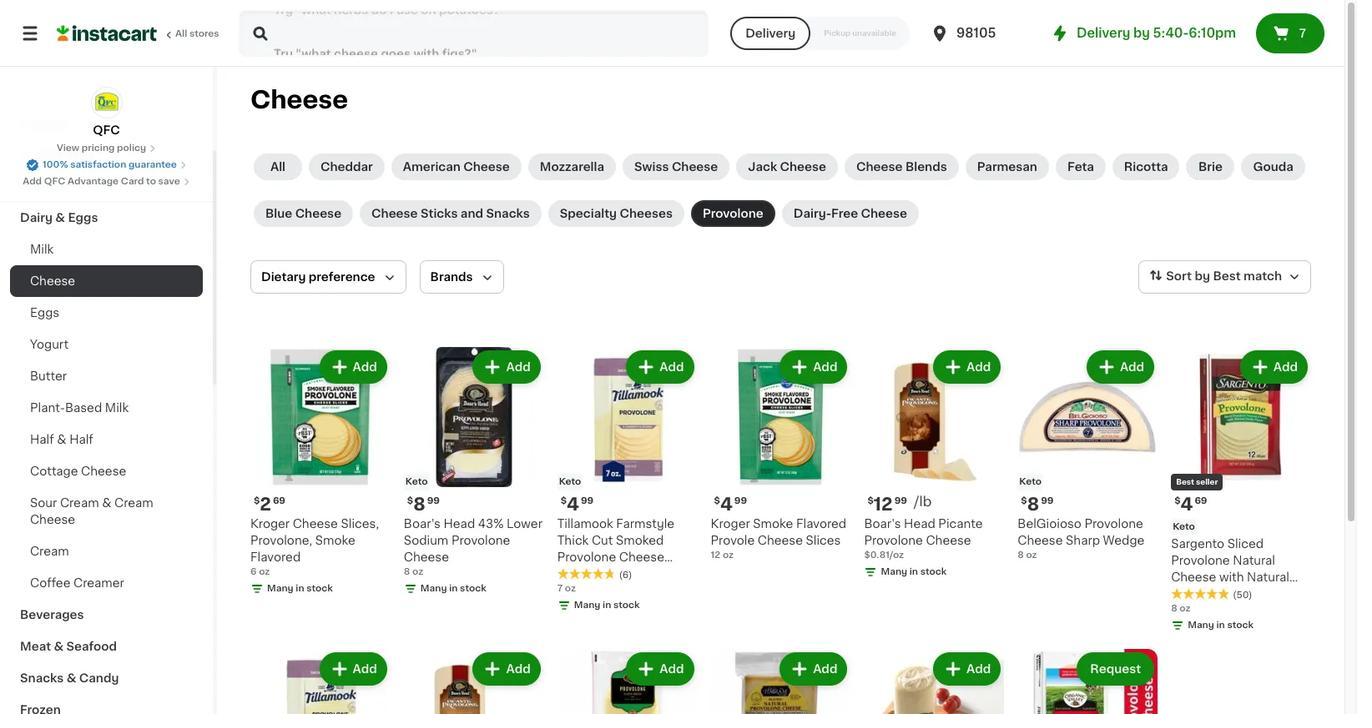 Task type: vqa. For each thing, say whether or not it's contained in the screenshot.
5 for Chocolate
no



Task type: locate. For each thing, give the bounding box(es) containing it.
milk right "based"
[[105, 402, 129, 414]]

$ up tillamook
[[561, 496, 567, 506]]

0 horizontal spatial smoke
[[315, 535, 355, 547]]

0 horizontal spatial best
[[1176, 478, 1194, 486]]

1 vertical spatial 12
[[711, 551, 720, 560]]

smoke
[[753, 518, 793, 530], [315, 535, 355, 547], [1171, 588, 1211, 600]]

0 horizontal spatial boar's
[[404, 518, 441, 530]]

many down provolone,
[[267, 584, 294, 593]]

12 inside $12.99 per pound element
[[874, 496, 893, 513]]

0 horizontal spatial flavored
[[250, 552, 301, 563]]

0 horizontal spatial all
[[175, 29, 187, 38]]

cheese inside boar's head 43% lower sodium provolone cheese 8 oz
[[404, 552, 449, 563]]

0 vertical spatial snacks
[[486, 208, 530, 220]]

0 vertical spatial natural
[[1233, 555, 1275, 567]]

card
[[121, 177, 144, 186]]

by right sort
[[1195, 271, 1210, 282]]

Search field
[[240, 12, 707, 55]]

2 boar's from the left
[[864, 518, 901, 530]]

delivery for delivery
[[745, 28, 796, 39]]

creamer
[[73, 578, 124, 589]]

2 $ 4 99 from the left
[[714, 496, 747, 513]]

1 kroger from the left
[[250, 518, 290, 530]]

$ left /lb
[[868, 496, 874, 506]]

boar's down "$ 12 99"
[[864, 518, 901, 530]]

1 boar's from the left
[[404, 518, 441, 530]]

1 horizontal spatial snacks
[[486, 208, 530, 220]]

1 horizontal spatial 69
[[1195, 496, 1207, 506]]

cheese right provole
[[758, 535, 803, 547]]

7 button
[[1256, 13, 1325, 53]]

1 vertical spatial snacks
[[20, 673, 64, 684]]

sodium
[[404, 535, 448, 547]]

jack cheese
[[748, 161, 826, 173]]

natural up (50)
[[1247, 572, 1289, 583]]

0 horizontal spatial $ 4 99
[[561, 496, 594, 513]]

6 $ from the left
[[1021, 496, 1027, 506]]

stock down boar's head 43% lower sodium provolone cheese 8 oz at the left of page
[[460, 584, 486, 593]]

99 for belgioioso provolone cheese sharp wedge
[[1041, 496, 1054, 506]]

cheese down sodium
[[404, 552, 449, 563]]

2 kroger from the left
[[711, 518, 750, 530]]

request button
[[1079, 654, 1153, 684]]

0 vertical spatial slices
[[806, 535, 841, 547]]

many in stock down the flavor
[[1188, 621, 1254, 630]]

69 inside $ 2 69
[[273, 496, 285, 506]]

1 vertical spatial milk
[[105, 402, 129, 414]]

0 vertical spatial best
[[1213, 271, 1241, 282]]

dairy-free cheese link
[[782, 200, 919, 227]]

policy
[[117, 144, 146, 153]]

cheese right blue
[[295, 208, 341, 220]]

1 vertical spatial flavored
[[250, 552, 301, 563]]

oz down provole
[[723, 551, 734, 560]]

kroger up provole
[[711, 518, 750, 530]]

flavored inside kroger cheese slices, provolone, smoke flavored 6 oz
[[250, 552, 301, 563]]

69 inside $ 4 69
[[1195, 496, 1207, 506]]

99 for tillamook farmstyle thick cut smoked provolone cheese slices
[[581, 496, 594, 506]]

98105 button
[[930, 10, 1030, 57]]

in for $0.81/oz
[[910, 567, 918, 577]]

cheese right the free
[[861, 208, 907, 220]]

half down plant-
[[30, 434, 54, 446]]

plant-
[[30, 402, 65, 414]]

1 horizontal spatial all
[[270, 161, 285, 173]]

qfc inside qfc 'link'
[[93, 124, 120, 136]]

$ inside $ 2 69
[[254, 496, 260, 506]]

lists
[[47, 58, 75, 69]]

cheese up provolone,
[[293, 518, 338, 530]]

0 horizontal spatial snacks
[[20, 673, 64, 684]]

12
[[874, 496, 893, 513], [711, 551, 720, 560]]

1 69 from the left
[[273, 496, 285, 506]]

2 $ 8 99 from the left
[[1021, 496, 1054, 513]]

in down the flavor
[[1216, 621, 1225, 630]]

product group containing 2
[[250, 347, 390, 599]]

7
[[1299, 28, 1306, 39], [557, 584, 563, 593]]

cheese down sour
[[30, 514, 75, 526]]

in
[[910, 567, 918, 577], [296, 584, 304, 593], [449, 584, 458, 593], [603, 601, 611, 610], [1216, 621, 1225, 630]]

stores
[[189, 29, 219, 38]]

blue cheese
[[265, 208, 341, 220]]

many in stock for flavored
[[267, 584, 333, 593]]

1 horizontal spatial smoke
[[753, 518, 793, 530]]

& inside 'link'
[[67, 673, 76, 684]]

8 inside boar's head 43% lower sodium provolone cheese 8 oz
[[404, 567, 410, 577]]

cheese down picante
[[926, 535, 971, 547]]

1 vertical spatial all
[[270, 161, 285, 173]]

kroger for provolone,
[[250, 518, 290, 530]]

1 horizontal spatial qfc
[[93, 124, 120, 136]]

jack
[[748, 161, 777, 173]]

&
[[55, 212, 65, 224], [57, 434, 66, 446], [102, 497, 111, 509], [54, 641, 64, 653], [67, 673, 76, 684]]

brands button
[[419, 260, 504, 294]]

& right meat
[[54, 641, 64, 653]]

1 horizontal spatial eggs
[[68, 212, 98, 224]]

$ inside $ 4 69
[[1174, 496, 1181, 506]]

2 99 from the left
[[581, 496, 594, 506]]

recipes
[[20, 117, 69, 129]]

milk
[[30, 244, 54, 255], [105, 402, 129, 414]]

head down /lb
[[904, 518, 935, 530]]

0 vertical spatial qfc
[[93, 124, 120, 136]]

1 $ 4 99 from the left
[[561, 496, 594, 513]]

99 up sodium
[[427, 496, 440, 506]]

sour cream & cream cheese link
[[10, 487, 203, 536]]

69 for 4
[[1195, 496, 1207, 506]]

None search field
[[239, 10, 709, 57]]

4 99 from the left
[[894, 496, 907, 506]]

4 up tillamook
[[567, 496, 579, 513]]

$ 8 99 up sodium
[[407, 496, 440, 513]]

8
[[413, 496, 425, 513], [1027, 496, 1039, 513], [1018, 551, 1024, 560], [404, 567, 410, 577], [1171, 604, 1177, 613]]

eggs down advantage
[[68, 212, 98, 224]]

cheese left sticks on the left of the page
[[372, 208, 418, 220]]

1 vertical spatial best
[[1176, 478, 1194, 486]]

cheese up and
[[463, 161, 510, 173]]

2 head from the left
[[904, 518, 935, 530]]

0 horizontal spatial slices
[[557, 568, 592, 580]]

2 4 from the left
[[720, 496, 733, 513]]

best left "seller"
[[1176, 478, 1194, 486]]

stock for flavored
[[307, 584, 333, 593]]

qfc down 100%
[[44, 177, 65, 186]]

0 horizontal spatial qfc
[[44, 177, 65, 186]]

milk link
[[10, 234, 203, 265]]

cream up 'coffee'
[[30, 546, 69, 558]]

99
[[427, 496, 440, 506], [581, 496, 594, 506], [734, 496, 747, 506], [894, 496, 907, 506], [1041, 496, 1054, 506]]

snacks down meat
[[20, 673, 64, 684]]

1 horizontal spatial $ 4 99
[[714, 496, 747, 513]]

smoke down slices,
[[315, 535, 355, 547]]

12 left /lb
[[874, 496, 893, 513]]

cheese inside kroger cheese slices, provolone, smoke flavored 6 oz
[[293, 518, 338, 530]]

0 vertical spatial milk
[[30, 244, 54, 255]]

preference
[[309, 271, 375, 283]]

3 $ from the left
[[561, 496, 567, 506]]

cheeses
[[620, 208, 673, 220]]

smoke inside sargento sliced provolone natural cheese with natural smoke flavor
[[1171, 588, 1211, 600]]

98105
[[957, 27, 996, 39]]

/lb
[[914, 495, 932, 508]]

many in stock down boar's head 43% lower sodium provolone cheese 8 oz at the left of page
[[421, 584, 486, 593]]

★★★★★
[[557, 568, 616, 580], [557, 568, 616, 580], [1171, 588, 1230, 600], [1171, 588, 1230, 600]]

2 vertical spatial smoke
[[1171, 588, 1211, 600]]

0 vertical spatial by
[[1134, 27, 1150, 39]]

head inside boar's head picante provolone cheese $0.81/oz
[[904, 518, 935, 530]]

99 up tillamook
[[581, 496, 594, 506]]

match
[[1244, 271, 1282, 282]]

stock down (50)
[[1227, 621, 1254, 630]]

0 vertical spatial eggs
[[68, 212, 98, 224]]

& down cottage cheese link
[[102, 497, 111, 509]]

flavored inside kroger smoke flavored provole cheese slices 12 oz
[[796, 518, 846, 530]]

0 horizontal spatial by
[[1134, 27, 1150, 39]]

specialty
[[560, 208, 617, 220]]

4 for kroger smoke flavored provole cheese slices
[[720, 496, 733, 513]]

0 vertical spatial 7
[[1299, 28, 1306, 39]]

keto up tillamook
[[559, 477, 581, 486]]

6:10pm
[[1189, 27, 1236, 39]]

many in stock down $0.81/oz
[[881, 567, 947, 577]]

4 up provole
[[720, 496, 733, 513]]

many down sodium
[[421, 584, 447, 593]]

in down boar's head 43% lower sodium provolone cheese 8 oz at the left of page
[[449, 584, 458, 593]]

$ for boar's head 43% lower sodium provolone cheese
[[407, 496, 413, 506]]

1 horizontal spatial kroger
[[711, 518, 750, 530]]

kroger cheese slices, provolone, smoke flavored 6 oz
[[250, 518, 379, 577]]

oz inside kroger smoke flavored provole cheese slices 12 oz
[[723, 551, 734, 560]]

eggs up yogurt
[[30, 307, 59, 319]]

product group
[[250, 347, 390, 599], [404, 347, 544, 599], [557, 347, 697, 616], [711, 347, 851, 562], [864, 347, 1004, 582], [1018, 347, 1158, 562], [1171, 347, 1311, 636], [250, 649, 390, 714], [404, 649, 544, 714], [557, 649, 697, 714], [711, 649, 851, 714], [864, 649, 1004, 714], [1018, 649, 1158, 714]]

1 horizontal spatial by
[[1195, 271, 1210, 282]]

& up cottage
[[57, 434, 66, 446]]

1 horizontal spatial slices
[[806, 535, 841, 547]]

5 $ from the left
[[868, 496, 874, 506]]

all for all
[[270, 161, 285, 173]]

2 horizontal spatial 4
[[1181, 496, 1193, 513]]

kroger down $ 2 69
[[250, 518, 290, 530]]

half
[[30, 434, 54, 446], [69, 434, 93, 446]]

$ 4 99 up tillamook
[[561, 496, 594, 513]]

stock for $0.81/oz
[[920, 567, 947, 577]]

smoke up provole
[[753, 518, 793, 530]]

many in stock down kroger cheese slices, provolone, smoke flavored 6 oz
[[267, 584, 333, 593]]

provolone down 43%
[[451, 535, 510, 547]]

cream down cottage cheese
[[60, 497, 99, 509]]

sort by
[[1166, 271, 1210, 282]]

by left 5:40-
[[1134, 27, 1150, 39]]

0 horizontal spatial 69
[[273, 496, 285, 506]]

$ up provolone,
[[254, 496, 260, 506]]

0 horizontal spatial kroger
[[250, 518, 290, 530]]

1 vertical spatial qfc
[[44, 177, 65, 186]]

best left match on the top right of page
[[1213, 271, 1241, 282]]

sour cream & cream cheese
[[30, 497, 153, 526]]

head left 43%
[[444, 518, 475, 530]]

1 vertical spatial by
[[1195, 271, 1210, 282]]

gouda link
[[1241, 154, 1305, 180]]

milk inside "link"
[[30, 244, 54, 255]]

stock for provolone
[[460, 584, 486, 593]]

99 left /lb
[[894, 496, 907, 506]]

0 horizontal spatial head
[[444, 518, 475, 530]]

cheese sticks and snacks link
[[360, 200, 541, 227]]

cottage cheese link
[[10, 456, 203, 487]]

snacks right and
[[486, 208, 530, 220]]

slices inside kroger smoke flavored provole cheese slices 12 oz
[[806, 535, 841, 547]]

1 horizontal spatial half
[[69, 434, 93, 446]]

1 vertical spatial 7
[[557, 584, 563, 593]]

69 down the best seller
[[1195, 496, 1207, 506]]

qfc logo image
[[91, 87, 122, 119]]

best for best seller
[[1176, 478, 1194, 486]]

provolone up wedge
[[1084, 518, 1143, 530]]

12 inside kroger smoke flavored provole cheese slices 12 oz
[[711, 551, 720, 560]]

parmesan link
[[965, 154, 1049, 180]]

1 head from the left
[[444, 518, 475, 530]]

8 up "belgioioso"
[[1027, 496, 1039, 513]]

delivery inside "link"
[[1077, 27, 1130, 39]]

3 4 from the left
[[1181, 496, 1193, 513]]

in down boar's head picante provolone cheese $0.81/oz
[[910, 567, 918, 577]]

free
[[831, 208, 858, 220]]

product group containing request
[[1018, 649, 1158, 714]]

0 horizontal spatial milk
[[30, 244, 54, 255]]

provole
[[711, 535, 755, 547]]

natural
[[1233, 555, 1275, 567], [1247, 572, 1289, 583]]

oz down "belgioioso"
[[1026, 551, 1037, 560]]

7 oz
[[557, 584, 576, 593]]

delivery
[[1077, 27, 1130, 39], [745, 28, 796, 39]]

1 horizontal spatial 7
[[1299, 28, 1306, 39]]

$ 8 99 up "belgioioso"
[[1021, 496, 1054, 513]]

2
[[260, 496, 271, 513]]

flavor
[[1214, 588, 1250, 600]]

provolone up $0.81/oz
[[864, 535, 923, 547]]

slices
[[806, 535, 841, 547], [557, 568, 592, 580]]

2 69 from the left
[[1195, 496, 1207, 506]]

0 vertical spatial 12
[[874, 496, 893, 513]]

& inside sour cream & cream cheese
[[102, 497, 111, 509]]

$ down the best seller
[[1174, 496, 1181, 506]]

5:40-
[[1153, 27, 1189, 39]]

in down kroger cheese slices, provolone, smoke flavored 6 oz
[[296, 584, 304, 593]]

in for provolone
[[449, 584, 458, 593]]

all up blue
[[270, 161, 285, 173]]

delivery inside 'button'
[[745, 28, 796, 39]]

99 inside "$ 12 99"
[[894, 496, 907, 506]]

2 $ from the left
[[407, 496, 413, 506]]

& for half
[[57, 434, 66, 446]]

0 vertical spatial all
[[175, 29, 187, 38]]

1 horizontal spatial 12
[[874, 496, 893, 513]]

1 horizontal spatial boar's
[[864, 518, 901, 530]]

mozzarella
[[540, 161, 604, 173]]

2 half from the left
[[69, 434, 93, 446]]

99 for boar's head 43% lower sodium provolone cheese
[[427, 496, 440, 506]]

view pricing policy
[[57, 144, 146, 153]]

8 inside belgioioso provolone cheese sharp wedge 8 oz
[[1018, 551, 1024, 560]]

1 horizontal spatial $ 8 99
[[1021, 496, 1054, 513]]

seller
[[1196, 478, 1218, 486]]

many down 7 oz
[[574, 601, 600, 610]]

cheese inside boar's head picante provolone cheese $0.81/oz
[[926, 535, 971, 547]]

keto for boar's head 43% lower sodium provolone cheese
[[405, 477, 428, 486]]

kroger for provole
[[711, 518, 750, 530]]

provolone down "thick"
[[557, 552, 616, 563]]

12 down provole
[[711, 551, 720, 560]]

cheese blends link
[[845, 154, 959, 180]]

all stores link
[[57, 10, 220, 57]]

provolone inside belgioioso provolone cheese sharp wedge 8 oz
[[1084, 518, 1143, 530]]

head inside boar's head 43% lower sodium provolone cheese 8 oz
[[444, 518, 475, 530]]

69 right 2
[[273, 496, 285, 506]]

cheese down smoked
[[619, 552, 664, 563]]

0 vertical spatial flavored
[[796, 518, 846, 530]]

0 horizontal spatial delivery
[[745, 28, 796, 39]]

2 horizontal spatial smoke
[[1171, 588, 1211, 600]]

all for all stores
[[175, 29, 187, 38]]

many in stock for provolone
[[421, 584, 486, 593]]

8 up sodium
[[413, 496, 425, 513]]

$ up "belgioioso"
[[1021, 496, 1027, 506]]

cheese inside sour cream & cream cheese
[[30, 514, 75, 526]]

qfc up view pricing policy link at the left top of page
[[93, 124, 120, 136]]

1 horizontal spatial flavored
[[796, 518, 846, 530]]

7 inside button
[[1299, 28, 1306, 39]]

provolone
[[703, 208, 764, 220], [1084, 518, 1143, 530], [451, 535, 510, 547], [864, 535, 923, 547], [557, 552, 616, 563], [1171, 555, 1230, 567]]

stock down boar's head picante provolone cheese $0.81/oz
[[920, 567, 947, 577]]

4
[[567, 496, 579, 513], [720, 496, 733, 513], [1181, 496, 1193, 513]]

boar's inside boar's head picante provolone cheese $0.81/oz
[[864, 518, 901, 530]]

0 horizontal spatial $ 8 99
[[407, 496, 440, 513]]

1 horizontal spatial best
[[1213, 271, 1241, 282]]

$ up sodium
[[407, 496, 413, 506]]

0 horizontal spatial 4
[[567, 496, 579, 513]]

by inside field
[[1195, 271, 1210, 282]]

by inside "link"
[[1134, 27, 1150, 39]]

100% satisfaction guarantee
[[43, 160, 177, 169]]

7 $ from the left
[[1174, 496, 1181, 506]]

$ 8 99 for boar's head 43% lower sodium provolone cheese
[[407, 496, 440, 513]]

8 down sodium
[[404, 567, 410, 577]]

brie link
[[1186, 154, 1235, 180]]

service type group
[[730, 17, 910, 50]]

1 4 from the left
[[567, 496, 579, 513]]

1 vertical spatial eggs
[[30, 307, 59, 319]]

keto for belgioioso provolone cheese sharp wedge
[[1019, 477, 1042, 486]]

cream down cottage cheese link
[[114, 497, 153, 509]]

$ 4 99
[[561, 496, 594, 513], [714, 496, 747, 513]]

0 vertical spatial smoke
[[753, 518, 793, 530]]

keto up sodium
[[405, 477, 428, 486]]

1 vertical spatial smoke
[[315, 535, 355, 547]]

oz down sodium
[[412, 567, 423, 577]]

stock down kroger cheese slices, provolone, smoke flavored 6 oz
[[307, 584, 333, 593]]

3 99 from the left
[[734, 496, 747, 506]]

1 $ 8 99 from the left
[[407, 496, 440, 513]]

cheese down "belgioioso"
[[1018, 535, 1063, 547]]

dietary
[[261, 271, 306, 283]]

slices,
[[341, 518, 379, 530]]

cheese inside tillamook farmstyle thick cut smoked provolone cheese slices
[[619, 552, 664, 563]]

kroger inside kroger cheese slices, provolone, smoke flavored 6 oz
[[250, 518, 290, 530]]

head for sodium
[[444, 518, 475, 530]]

best
[[1213, 271, 1241, 282], [1176, 478, 1194, 486]]

cream
[[60, 497, 99, 509], [114, 497, 153, 509], [30, 546, 69, 558]]

milk down dairy
[[30, 244, 54, 255]]

oz inside boar's head 43% lower sodium provolone cheese 8 oz
[[412, 567, 423, 577]]

1 99 from the left
[[427, 496, 440, 506]]

cheese inside sargento sliced provolone natural cheese with natural smoke flavor
[[1171, 572, 1216, 583]]

0 horizontal spatial half
[[30, 434, 54, 446]]

oz right the 6
[[259, 567, 270, 577]]

5 99 from the left
[[1041, 496, 1054, 506]]

0 horizontal spatial 7
[[557, 584, 563, 593]]

1 $ from the left
[[254, 496, 260, 506]]

in down tillamook farmstyle thick cut smoked provolone cheese slices
[[603, 601, 611, 610]]

1 horizontal spatial delivery
[[1077, 27, 1130, 39]]

boar's inside boar's head 43% lower sodium provolone cheese 8 oz
[[404, 518, 441, 530]]

boar's up sodium
[[404, 518, 441, 530]]

keto for tillamook farmstyle thick cut smoked provolone cheese slices
[[559, 477, 581, 486]]

1 horizontal spatial 4
[[720, 496, 733, 513]]

view
[[57, 144, 79, 153]]

coffee creamer
[[30, 578, 124, 589]]

cheese up the "eggs" link
[[30, 275, 75, 287]]

kroger inside kroger smoke flavored provole cheese slices 12 oz
[[711, 518, 750, 530]]

4 $ from the left
[[714, 496, 720, 506]]

cheese inside kroger smoke flavored provole cheese slices 12 oz
[[758, 535, 803, 547]]

best for best match
[[1213, 271, 1241, 282]]

1 horizontal spatial head
[[904, 518, 935, 530]]

best inside field
[[1213, 271, 1241, 282]]

provolone inside boar's head 43% lower sodium provolone cheese 8 oz
[[451, 535, 510, 547]]

99 up "belgioioso"
[[1041, 496, 1054, 506]]

in for flavored
[[296, 584, 304, 593]]

1 vertical spatial slices
[[557, 568, 592, 580]]

$ for belgioioso provolone cheese sharp wedge
[[1021, 496, 1027, 506]]

69
[[273, 496, 285, 506], [1195, 496, 1207, 506]]

parmesan
[[977, 161, 1037, 173]]

0 horizontal spatial 12
[[711, 551, 720, 560]]

ricotta
[[1124, 161, 1168, 173]]

cheese
[[250, 88, 348, 112], [463, 161, 510, 173], [672, 161, 718, 173], [780, 161, 826, 173], [856, 161, 903, 173], [295, 208, 341, 220], [372, 208, 418, 220], [861, 208, 907, 220], [30, 275, 75, 287], [81, 466, 126, 477], [30, 514, 75, 526], [293, 518, 338, 530], [758, 535, 803, 547], [926, 535, 971, 547], [1018, 535, 1063, 547], [404, 552, 449, 563], [619, 552, 664, 563], [1171, 572, 1216, 583]]



Task type: describe. For each thing, give the bounding box(es) containing it.
delivery for delivery by 5:40-6:10pm
[[1077, 27, 1130, 39]]

sticks
[[421, 208, 458, 220]]

$ inside "$ 12 99"
[[868, 496, 874, 506]]

beverages link
[[10, 599, 203, 631]]

1 horizontal spatial milk
[[105, 402, 129, 414]]

oz down sargento sliced provolone natural cheese with natural smoke flavor at the bottom of the page
[[1180, 604, 1191, 613]]

dairy & eggs link
[[10, 202, 203, 234]]

dairy-
[[794, 208, 831, 220]]

qfc link
[[91, 87, 122, 139]]

eggs link
[[10, 297, 203, 329]]

1 half from the left
[[30, 434, 54, 446]]

& for candy
[[67, 673, 76, 684]]

provolone down jack
[[703, 208, 764, 220]]

cheese inside belgioioso provolone cheese sharp wedge 8 oz
[[1018, 535, 1063, 547]]

based
[[65, 402, 102, 414]]

candy
[[79, 673, 119, 684]]

swiss
[[634, 161, 669, 173]]

many for provolone
[[421, 584, 447, 593]]

snacks & candy link
[[10, 663, 203, 694]]

cheese sticks and snacks
[[372, 208, 530, 220]]

by for delivery
[[1134, 27, 1150, 39]]

provolone link
[[691, 200, 775, 227]]

1 vertical spatial natural
[[1247, 572, 1289, 583]]

view pricing policy link
[[57, 142, 156, 155]]

swiss cheese link
[[623, 154, 730, 180]]

$ 4 99 for tillamook farmstyle thick cut smoked provolone cheese slices
[[561, 496, 594, 513]]

cottage cheese
[[30, 466, 126, 477]]

coffee
[[30, 578, 71, 589]]

$ 12 99
[[868, 496, 907, 513]]

8 oz
[[1171, 604, 1191, 613]]

american
[[403, 161, 461, 173]]

cottage
[[30, 466, 78, 477]]

by for sort
[[1195, 271, 1210, 282]]

43%
[[478, 518, 504, 530]]

oz inside kroger cheese slices, provolone, smoke flavored 6 oz
[[259, 567, 270, 577]]

thanksgiving
[[20, 149, 100, 160]]

sour
[[30, 497, 57, 509]]

best seller
[[1176, 478, 1218, 486]]

$ for tillamook farmstyle thick cut smoked provolone cheese slices
[[561, 496, 567, 506]]

pricing
[[82, 144, 115, 153]]

wedge
[[1103, 535, 1145, 547]]

produce link
[[10, 170, 203, 202]]

cheese inside "link"
[[30, 275, 75, 287]]

gouda
[[1253, 161, 1294, 173]]

Best match Sort by field
[[1139, 260, 1311, 294]]

specialty cheeses link
[[548, 200, 684, 227]]

cheese blends
[[856, 161, 947, 173]]

boar's head picante provolone cheese $0.81/oz
[[864, 518, 983, 560]]

99 for kroger smoke flavored provole cheese slices
[[734, 496, 747, 506]]

smoke inside kroger cheese slices, provolone, smoke flavored 6 oz
[[315, 535, 355, 547]]

cut
[[592, 535, 613, 547]]

sharp
[[1066, 535, 1100, 547]]

head for cheese
[[904, 518, 935, 530]]

dairy
[[20, 212, 53, 224]]

all stores
[[175, 29, 219, 38]]

qfc inside add qfc advantage card to save link
[[44, 177, 65, 186]]

100% satisfaction guarantee button
[[26, 155, 187, 172]]

brands
[[430, 271, 473, 283]]

kroger smoke flavored provole cheese slices 12 oz
[[711, 518, 846, 560]]

$12.99 per pound element
[[864, 494, 1004, 516]]

ricotta link
[[1112, 154, 1180, 180]]

feta
[[1067, 161, 1094, 173]]

many for $0.81/oz
[[881, 567, 907, 577]]

provolone inside tillamook farmstyle thick cut smoked provolone cheese slices
[[557, 552, 616, 563]]

yogurt link
[[10, 329, 203, 361]]

$ for kroger cheese slices, provolone, smoke flavored
[[254, 496, 260, 506]]

keto up sargento on the right bottom
[[1173, 522, 1195, 532]]

beverages
[[20, 609, 84, 621]]

100%
[[43, 160, 68, 169]]

dietary preference button
[[250, 260, 406, 294]]

smoke inside kroger smoke flavored provole cheese slices 12 oz
[[753, 518, 793, 530]]

cheese up all link
[[250, 88, 348, 112]]

6
[[250, 567, 257, 577]]

thanksgiving link
[[10, 139, 203, 170]]

$ for kroger smoke flavored provole cheese slices
[[714, 496, 720, 506]]

recipes link
[[10, 107, 203, 139]]

delivery by 5:40-6:10pm link
[[1050, 23, 1236, 43]]

blue
[[265, 208, 292, 220]]

$ 8 99 for belgioioso provolone cheese sharp wedge
[[1021, 496, 1054, 513]]

picante
[[938, 518, 983, 530]]

provolone inside sargento sliced provolone natural cheese with natural smoke flavor
[[1171, 555, 1230, 567]]

& for eggs
[[55, 212, 65, 224]]

snacks inside 'link'
[[20, 673, 64, 684]]

provolone inside boar's head picante provolone cheese $0.81/oz
[[864, 535, 923, 547]]

$0.81/oz
[[864, 551, 904, 560]]

many down 8 oz
[[1188, 621, 1214, 630]]

cream inside cream link
[[30, 546, 69, 558]]

add inside add qfc advantage card to save link
[[23, 177, 42, 186]]

meat & seafood
[[20, 641, 117, 653]]

swiss cheese
[[634, 161, 718, 173]]

thick
[[557, 535, 589, 547]]

cheese right swiss
[[672, 161, 718, 173]]

oz inside belgioioso provolone cheese sharp wedge 8 oz
[[1026, 551, 1037, 560]]

cheese down half & half link
[[81, 466, 126, 477]]

satisfaction
[[70, 160, 126, 169]]

oz down "thick"
[[565, 584, 576, 593]]

many in stock down the "(6)"
[[574, 601, 640, 610]]

product group containing 12
[[864, 347, 1004, 582]]

request
[[1090, 663, 1141, 675]]

instacart logo image
[[57, 23, 157, 43]]

tillamook farmstyle thick cut smoked provolone cheese slices
[[557, 518, 675, 580]]

cream link
[[10, 536, 203, 568]]

$ 2 69
[[254, 496, 285, 513]]

to
[[146, 177, 156, 186]]

cheese right jack
[[780, 161, 826, 173]]

american cheese link
[[391, 154, 521, 180]]

(6)
[[619, 571, 632, 580]]

69 for 2
[[273, 496, 285, 506]]

yogurt
[[30, 339, 69, 351]]

sargento sliced provolone natural cheese with natural smoke flavor
[[1171, 538, 1289, 600]]

(50)
[[1233, 591, 1252, 600]]

7 for 7
[[1299, 28, 1306, 39]]

stock down the "(6)"
[[613, 601, 640, 610]]

$ 4 69
[[1174, 496, 1207, 513]]

lower
[[507, 518, 542, 530]]

mozzarella link
[[528, 154, 616, 180]]

boar's for boar's head 43% lower sodium provolone cheese
[[404, 518, 441, 530]]

many in stock for $0.81/oz
[[881, 567, 947, 577]]

$ 4 99 for kroger smoke flavored provole cheese slices
[[714, 496, 747, 513]]

seafood
[[66, 641, 117, 653]]

delivery button
[[730, 17, 811, 50]]

many for flavored
[[267, 584, 294, 593]]

boar's for boar's head picante provolone cheese
[[864, 518, 901, 530]]

lists link
[[10, 47, 203, 80]]

0 horizontal spatial eggs
[[30, 307, 59, 319]]

7 for 7 oz
[[557, 584, 563, 593]]

advantage
[[68, 177, 119, 186]]

cheese left blends
[[856, 161, 903, 173]]

add qfc advantage card to save
[[23, 177, 180, 186]]

slices inside tillamook farmstyle thick cut smoked provolone cheese slices
[[557, 568, 592, 580]]

& for seafood
[[54, 641, 64, 653]]

guarantee
[[128, 160, 177, 169]]

brie
[[1199, 161, 1223, 173]]

8 down sargento sliced provolone natural cheese with natural smoke flavor at the bottom of the page
[[1171, 604, 1177, 613]]

4 for tillamook farmstyle thick cut smoked provolone cheese slices
[[567, 496, 579, 513]]

dairy-free cheese
[[794, 208, 907, 220]]



